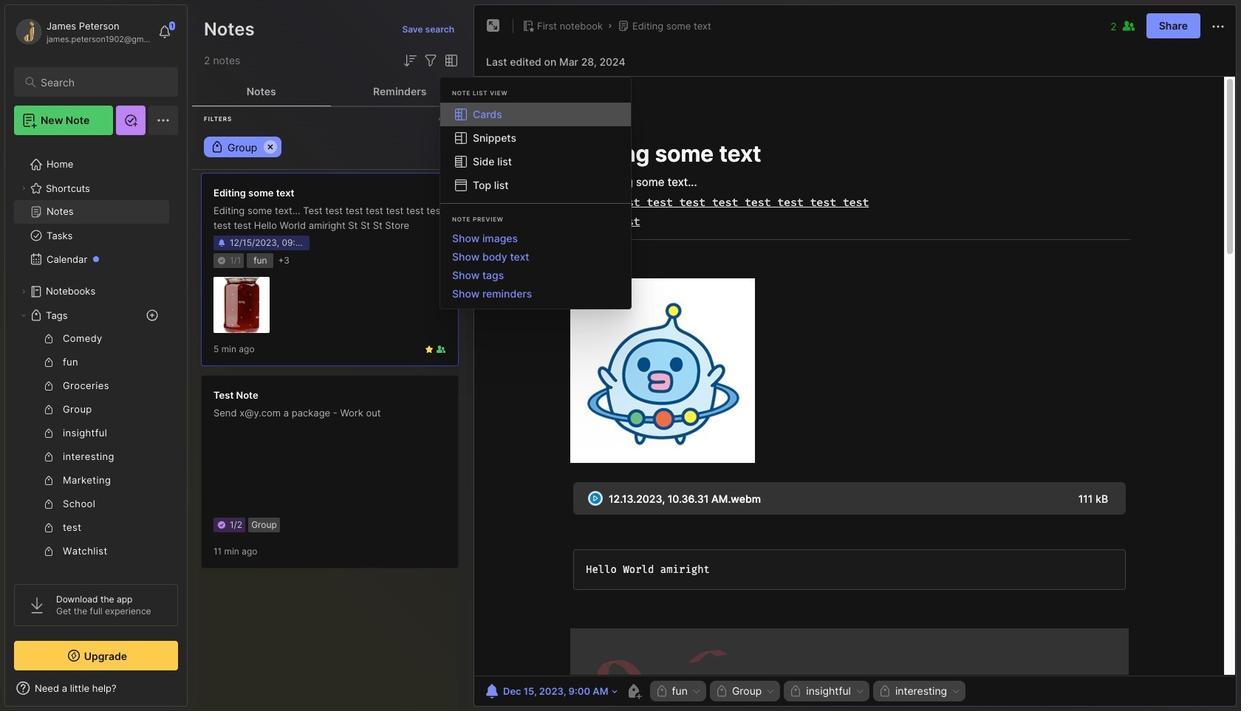 Task type: locate. For each thing, give the bounding box(es) containing it.
1 vertical spatial dropdown list menu
[[441, 229, 631, 303]]

1 dropdown list menu from the top
[[441, 103, 631, 197]]

tree
[[5, 144, 187, 668]]

View options field
[[440, 52, 461, 69]]

tab list
[[192, 77, 469, 106]]

Search text field
[[41, 75, 165, 89]]

add filters image
[[422, 52, 440, 69]]

thumbnail image
[[214, 277, 270, 333]]

Edit reminder field
[[482, 682, 619, 702]]

group inside main element
[[14, 327, 169, 611]]

None search field
[[41, 73, 165, 91]]

more actions image
[[1210, 18, 1228, 35]]

expand note image
[[485, 17, 503, 35]]

dropdown list menu
[[441, 103, 631, 197], [441, 229, 631, 303]]

Sort options field
[[401, 52, 419, 69]]

fun Tag actions field
[[688, 687, 702, 697]]

main element
[[0, 0, 192, 712]]

0 vertical spatial dropdown list menu
[[441, 103, 631, 197]]

menu item
[[441, 103, 631, 126]]

group
[[14, 327, 169, 611]]

Group Tag actions field
[[762, 687, 776, 697]]



Task type: describe. For each thing, give the bounding box(es) containing it.
interesting Tag actions field
[[948, 687, 962, 697]]

WHAT'S NEW field
[[5, 677, 187, 701]]

click to collapse image
[[187, 685, 198, 702]]

insightful Tag actions field
[[852, 687, 866, 697]]

note window element
[[474, 4, 1237, 711]]

add tag image
[[625, 683, 643, 701]]

expand notebooks image
[[19, 288, 28, 296]]

tree inside main element
[[5, 144, 187, 668]]

2 dropdown list menu from the top
[[441, 229, 631, 303]]

Account field
[[14, 17, 151, 47]]

Add filters field
[[422, 52, 440, 69]]

none search field inside main element
[[41, 73, 165, 91]]

More actions field
[[1210, 16, 1228, 35]]

Note Editor text field
[[475, 76, 1237, 676]]

expand tags image
[[19, 311, 28, 320]]



Task type: vqa. For each thing, say whether or not it's contained in the screenshot.
Expand Tags icon
yes



